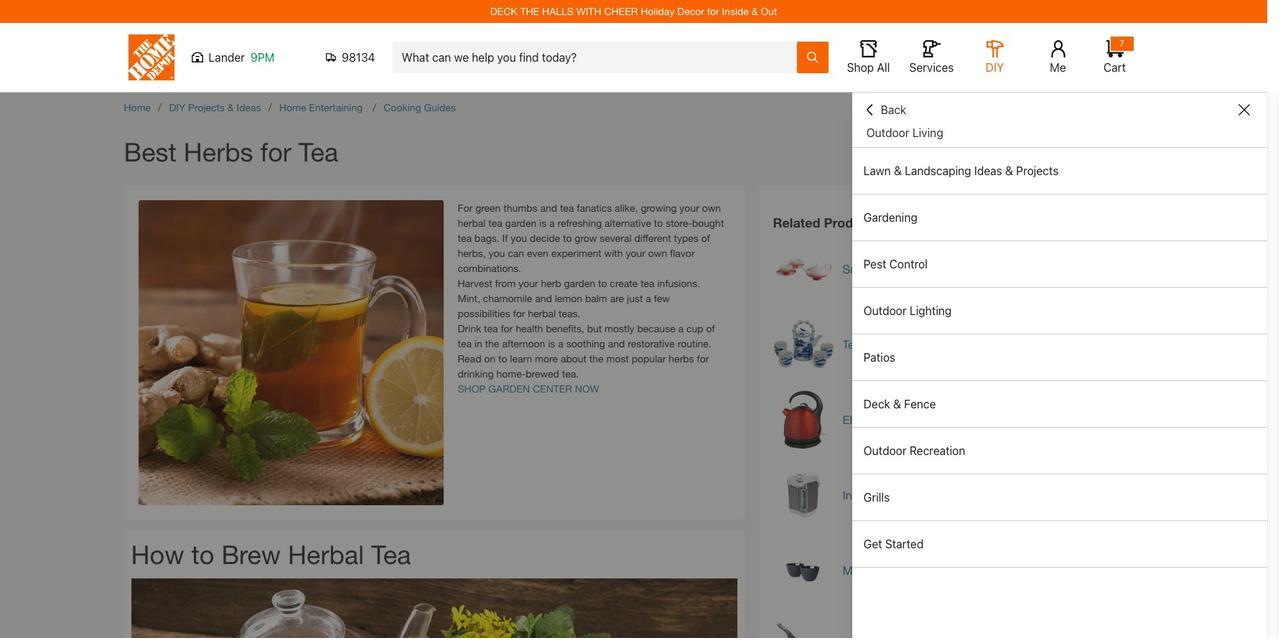 Task type: locate. For each thing, give the bounding box(es) containing it.
2 home from the left
[[279, 101, 306, 113]]

from
[[495, 277, 516, 289]]

home left entertaining
[[279, 101, 306, 113]]

for green thumbs and tea fanatics alike, growing your own herbal tea garden is a refreshing alternative to store-bought tea bags. if you decide to grow several different types of herbs, you can even experiment with your own flavor combinations. harvest from your herb garden to create tea infusions. mint, chamomile and lemon balm are just a few possibilities for herbal teas. drink tea for health benefits, but mostly because a cup of tea in the afternoon is a soothing and restorative routine. read on to learn more about the most popular herbs for drinking home-brewed tea. shop garden center now
[[458, 202, 724, 395]]

1 horizontal spatial tea
[[371, 539, 411, 570]]

& up best herbs for tea
[[227, 101, 234, 113]]

projects
[[188, 101, 225, 113], [1016, 164, 1059, 177]]

own
[[702, 202, 721, 214], [648, 247, 667, 259]]

is up more
[[548, 337, 555, 350]]

0 horizontal spatial diy
[[169, 101, 185, 113]]

1 vertical spatial garden
[[564, 277, 595, 289]]

mostly
[[605, 322, 634, 335]]

diy for diy
[[986, 61, 1004, 74]]

0 vertical spatial garden
[[505, 217, 537, 229]]

0 vertical spatial kettles
[[864, 337, 900, 351]]

1 vertical spatial ideas
[[974, 164, 1002, 177]]

faucets
[[938, 488, 980, 502]]

to up the balm on the top of page
[[598, 277, 607, 289]]

lawn
[[864, 164, 891, 177]]

& right "deck"
[[893, 398, 901, 411]]

0 vertical spatial diy
[[986, 61, 1004, 74]]

1 horizontal spatial own
[[702, 202, 721, 214]]

1 vertical spatial you
[[489, 247, 505, 259]]

2 vertical spatial outdoor
[[864, 444, 907, 457]]

0 vertical spatial is
[[539, 217, 547, 229]]

sugar bowls link
[[843, 261, 909, 276]]

0 vertical spatial own
[[702, 202, 721, 214]]

ideas inside menu
[[974, 164, 1002, 177]]

outdoor recreation link
[[852, 428, 1267, 474]]

center
[[533, 383, 572, 395]]

garden
[[505, 217, 537, 229], [564, 277, 595, 289]]

& right "lawn"
[[894, 164, 902, 177]]

tea down home entertaining on the left of page
[[299, 136, 338, 167]]

own up bought
[[702, 202, 721, 214]]

diy for diy projects & ideas
[[169, 101, 185, 113]]

diy projects & ideas
[[169, 101, 261, 113]]

mugs link
[[843, 563, 872, 578]]

0 vertical spatial your
[[679, 202, 699, 214]]

about
[[561, 353, 587, 365]]

growing
[[641, 202, 677, 214]]

with
[[604, 247, 623, 259]]

electric kettles link
[[843, 412, 921, 427]]

0 horizontal spatial projects
[[188, 101, 225, 113]]

own down different at the top of the page
[[648, 247, 667, 259]]

0 vertical spatial ideas
[[237, 101, 261, 113]]

0 vertical spatial projects
[[188, 101, 225, 113]]

kettles for electric kettles
[[885, 413, 921, 426]]

electric
[[843, 413, 882, 426]]

your right with
[[626, 247, 645, 259]]

1 horizontal spatial diy
[[986, 61, 1004, 74]]

outdoor for outdoor living
[[866, 126, 909, 139]]

tea up just
[[641, 277, 655, 289]]

1 vertical spatial tea
[[843, 337, 861, 351]]

kettles
[[864, 337, 900, 351], [885, 413, 921, 426]]

pest
[[864, 258, 886, 271]]

garden down 'thumbs'
[[505, 217, 537, 229]]

for down routine.
[[697, 353, 709, 365]]

your up store-
[[679, 202, 699, 214]]

and right 'thumbs'
[[540, 202, 557, 214]]

projects up gardening link
[[1016, 164, 1059, 177]]

herbs
[[184, 136, 253, 167]]

1 horizontal spatial projects
[[1016, 164, 1059, 177]]

of right 'cup'
[[706, 322, 715, 335]]

0 horizontal spatial your
[[518, 277, 538, 289]]

patios link
[[852, 335, 1267, 381]]

the right in
[[485, 337, 499, 350]]

to up experiment on the left
[[563, 232, 572, 244]]

and down herb
[[535, 292, 552, 304]]

herbal
[[458, 217, 486, 229], [528, 307, 556, 320]]

kettles down outdoor lighting
[[864, 337, 900, 351]]

1 vertical spatial your
[[626, 247, 645, 259]]

the home depot logo image
[[128, 34, 174, 80]]

0 horizontal spatial the
[[485, 337, 499, 350]]

few
[[654, 292, 670, 304]]

inside
[[722, 5, 749, 17]]

drink
[[458, 322, 481, 335]]

1 horizontal spatial is
[[548, 337, 555, 350]]

projects up the "herbs"
[[188, 101, 225, 113]]

1 vertical spatial is
[[548, 337, 555, 350]]

balm
[[585, 292, 607, 304]]

0 vertical spatial of
[[701, 232, 710, 244]]

sugar bowls image
[[773, 238, 834, 299]]

of
[[701, 232, 710, 244], [706, 322, 715, 335]]

sugar bowls
[[843, 262, 909, 276]]

diy inside button
[[986, 61, 1004, 74]]

instant
[[843, 488, 878, 502]]

diy right the home "link"
[[169, 101, 185, 113]]

drawer close image
[[1239, 104, 1250, 116]]

bowls
[[877, 262, 909, 276]]

outdoor for outdoor recreation
[[864, 444, 907, 457]]

1 vertical spatial the
[[589, 353, 604, 365]]

outdoor down 'electric kettles' link
[[864, 444, 907, 457]]

0 horizontal spatial home
[[124, 101, 151, 113]]

ideas right landscaping
[[974, 164, 1002, 177]]

diy right services
[[986, 61, 1004, 74]]

shop all
[[847, 61, 890, 74]]

0 vertical spatial you
[[511, 232, 527, 244]]

more
[[535, 353, 558, 365]]

how
[[131, 539, 184, 570]]

is up decide
[[539, 217, 547, 229]]

tea left patios
[[843, 337, 861, 351]]

What can we help you find today? search field
[[402, 42, 796, 73]]

you
[[511, 232, 527, 244], [489, 247, 505, 259]]

herbal up health
[[528, 307, 556, 320]]

kettles down deck & fence
[[885, 413, 921, 426]]

how to brew herbal tea
[[131, 539, 411, 570]]

1 horizontal spatial herbal
[[528, 307, 556, 320]]

several
[[600, 232, 632, 244]]

1 horizontal spatial your
[[626, 247, 645, 259]]

1 home from the left
[[124, 101, 151, 113]]

tea right the herbal
[[371, 539, 411, 570]]

0 vertical spatial herbal
[[458, 217, 486, 229]]

you right if
[[511, 232, 527, 244]]

mugs
[[843, 564, 872, 577]]

gardening
[[864, 211, 917, 224]]

in
[[474, 337, 482, 350]]

home for the home "link"
[[124, 101, 151, 113]]

ideas for landscaping
[[974, 164, 1002, 177]]

deck & fence
[[864, 398, 936, 411]]

deck
[[490, 5, 517, 17]]

1 vertical spatial outdoor
[[864, 304, 907, 317]]

electric kettles
[[843, 413, 921, 426]]

1 vertical spatial projects
[[1016, 164, 1059, 177]]

pest control link
[[852, 241, 1267, 287]]

0 vertical spatial outdoor
[[866, 126, 909, 139]]

soothing
[[566, 337, 605, 350]]

2 vertical spatial and
[[608, 337, 625, 350]]

herbal down the for
[[458, 217, 486, 229]]

cooking guides
[[384, 101, 456, 113]]

garden up "lemon"
[[564, 277, 595, 289]]

the
[[485, 337, 499, 350], [589, 353, 604, 365]]

ideas up best herbs for tea
[[237, 101, 261, 113]]

0 vertical spatial the
[[485, 337, 499, 350]]

1 horizontal spatial you
[[511, 232, 527, 244]]

home
[[124, 101, 151, 113], [279, 101, 306, 113]]

and
[[540, 202, 557, 214], [535, 292, 552, 304], [608, 337, 625, 350]]

outdoor up tea kettles link
[[864, 304, 907, 317]]

garden hand tools image
[[773, 615, 834, 638]]

outdoor recreation
[[864, 444, 965, 457]]

refreshing
[[558, 217, 602, 229]]

outdoor lighting link
[[852, 288, 1267, 334]]

the down soothing
[[589, 353, 604, 365]]

outdoor down back button
[[866, 126, 909, 139]]

are
[[610, 292, 624, 304]]

restorative
[[628, 337, 675, 350]]

a up decide
[[549, 217, 555, 229]]

lawn & landscaping ideas & projects
[[864, 164, 1059, 177]]

patios
[[864, 351, 895, 364]]

lander 9pm
[[209, 51, 275, 64]]

your left herb
[[518, 277, 538, 289]]

0 vertical spatial tea
[[299, 136, 338, 167]]

tea
[[560, 202, 574, 214], [488, 217, 502, 229], [458, 232, 472, 244], [641, 277, 655, 289], [484, 322, 498, 335], [458, 337, 472, 350]]

combinations.
[[458, 262, 521, 274]]

decor
[[677, 5, 704, 17]]

best herbs for tea
[[124, 136, 338, 167]]

most
[[606, 353, 629, 365]]

tea up herbs,
[[458, 232, 472, 244]]

you up combinations. on the top left of page
[[489, 247, 505, 259]]

shop all button
[[845, 40, 891, 75]]

herb
[[541, 277, 561, 289]]

& up gardening link
[[1005, 164, 1013, 177]]

1 vertical spatial kettles
[[885, 413, 921, 426]]

experiment
[[551, 247, 601, 259]]

0 vertical spatial and
[[540, 202, 557, 214]]

0 horizontal spatial own
[[648, 247, 667, 259]]

tea up refreshing
[[560, 202, 574, 214]]

1 horizontal spatial ideas
[[974, 164, 1002, 177]]

alternative
[[605, 217, 651, 229]]

for left inside
[[707, 5, 719, 17]]

1 horizontal spatial home
[[279, 101, 306, 113]]

menu
[[852, 148, 1267, 568]]

1 vertical spatial and
[[535, 292, 552, 304]]

health
[[516, 322, 543, 335]]

all
[[877, 61, 890, 74]]

but
[[587, 322, 602, 335]]

1 vertical spatial diy
[[169, 101, 185, 113]]

to right on
[[498, 353, 507, 365]]

2 vertical spatial tea
[[371, 539, 411, 570]]

electric kettles image
[[773, 389, 834, 450]]

and up most
[[608, 337, 625, 350]]

0 horizontal spatial is
[[539, 217, 547, 229]]

of down bought
[[701, 232, 710, 244]]

mint,
[[458, 292, 480, 304]]

home up the best
[[124, 101, 151, 113]]

types
[[674, 232, 698, 244]]

tea left in
[[458, 337, 472, 350]]

2 vertical spatial your
[[518, 277, 538, 289]]

home entertaining
[[279, 101, 365, 113]]

0 horizontal spatial ideas
[[237, 101, 261, 113]]



Task type: vqa. For each thing, say whether or not it's contained in the screenshot.
Pickup within Pickup Nearby Limited stock at Bitterlake
no



Task type: describe. For each thing, give the bounding box(es) containing it.
herbal
[[288, 539, 364, 570]]

drinking
[[458, 368, 494, 380]]

7
[[1119, 38, 1124, 49]]

get
[[864, 538, 882, 551]]

98134 button
[[326, 50, 375, 65]]

98134
[[342, 51, 375, 64]]

1 horizontal spatial the
[[589, 353, 604, 365]]

thumbs
[[504, 202, 537, 214]]

outdoor for outdoor lighting
[[864, 304, 907, 317]]

lander
[[209, 51, 245, 64]]

control
[[889, 258, 928, 271]]

for left health
[[501, 322, 513, 335]]

instant hot water faucets image
[[773, 465, 834, 526]]

lawn & landscaping ideas & projects link
[[852, 148, 1267, 194]]

home for home entertaining
[[279, 101, 306, 113]]

pest control
[[864, 258, 928, 271]]

cooking
[[384, 101, 421, 113]]

related products
[[773, 215, 880, 230]]

routine.
[[678, 337, 711, 350]]

holiday
[[641, 5, 674, 17]]

now
[[575, 383, 599, 395]]

menu containing lawn & landscaping ideas & projects
[[852, 148, 1267, 568]]

deck the halls with cheer holiday decor for inside & out link
[[490, 5, 777, 17]]

home entertaining link
[[279, 101, 365, 113]]

herbs
[[669, 353, 694, 365]]

green
[[475, 202, 501, 214]]

if
[[502, 232, 508, 244]]

a cup of tea with mint, ginger and lemon image
[[138, 200, 443, 505]]

tea kettles image
[[773, 314, 834, 375]]

chamomile
[[483, 292, 532, 304]]

0 horizontal spatial you
[[489, 247, 505, 259]]

related
[[773, 215, 820, 230]]

diy button
[[972, 40, 1018, 75]]

a down benefits,
[[558, 337, 563, 350]]

shop garden center now link
[[458, 383, 599, 395]]

possibilities
[[458, 307, 510, 320]]

decide
[[530, 232, 560, 244]]

even
[[527, 247, 548, 259]]

outdoor living
[[866, 126, 943, 139]]

landscaping
[[905, 164, 971, 177]]

to down the growing
[[654, 217, 663, 229]]

services button
[[909, 40, 955, 75]]

entertaining
[[309, 101, 363, 113]]

tea down possibilities
[[484, 322, 498, 335]]

0 horizontal spatial tea
[[299, 136, 338, 167]]

alike,
[[615, 202, 638, 214]]

bags.
[[474, 232, 499, 244]]

2 horizontal spatial tea
[[843, 337, 861, 351]]

lighting
[[910, 304, 952, 317]]

started
[[885, 538, 924, 551]]

diy projects & ideas link
[[169, 101, 261, 113]]

ideas for &
[[237, 101, 261, 113]]

cup
[[686, 322, 703, 335]]

create
[[610, 277, 638, 289]]

halls
[[542, 5, 574, 17]]

herbs,
[[458, 247, 486, 259]]

flavor
[[670, 247, 695, 259]]

harvest
[[458, 277, 492, 289]]

1 vertical spatial of
[[706, 322, 715, 335]]

projects inside menu
[[1016, 164, 1059, 177]]

popular
[[632, 353, 666, 365]]

9pm
[[251, 51, 275, 64]]

living
[[912, 126, 943, 139]]

learn
[[510, 353, 532, 365]]

kettles for tea kettles
[[864, 337, 900, 351]]

0 horizontal spatial garden
[[505, 217, 537, 229]]

the
[[520, 5, 539, 17]]

hot
[[882, 488, 901, 502]]

to right how
[[191, 539, 214, 570]]

fanatics
[[577, 202, 612, 214]]

read
[[458, 353, 481, 365]]

get started
[[864, 538, 924, 551]]

a left few
[[646, 292, 651, 304]]

teas.
[[559, 307, 580, 320]]

because
[[637, 322, 675, 335]]

brewed
[[526, 368, 559, 380]]

cart
[[1104, 61, 1126, 74]]

& left out
[[752, 5, 758, 17]]

infusions.
[[657, 277, 700, 289]]

0 horizontal spatial herbal
[[458, 217, 486, 229]]

1 vertical spatial own
[[648, 247, 667, 259]]

1 vertical spatial herbal
[[528, 307, 556, 320]]

instant hot water faucets
[[843, 488, 980, 502]]

fence
[[904, 398, 936, 411]]

a pitcher and cup of tea with herbs image
[[131, 579, 737, 638]]

services
[[909, 61, 954, 74]]

1 horizontal spatial garden
[[564, 277, 595, 289]]

get started link
[[852, 521, 1267, 567]]

a left 'cup'
[[678, 322, 684, 335]]

lemon
[[555, 292, 582, 304]]

products
[[824, 215, 880, 230]]

for right the "herbs"
[[260, 136, 291, 167]]

water
[[904, 488, 934, 502]]

for up health
[[513, 307, 525, 320]]

feedback link image
[[1259, 243, 1278, 320]]

instant hot water faucets link
[[843, 488, 980, 503]]

with
[[576, 5, 601, 17]]

sugar
[[843, 262, 874, 276]]

out
[[761, 5, 777, 17]]

2 horizontal spatial your
[[679, 202, 699, 214]]

best
[[124, 136, 177, 167]]

shop
[[458, 383, 486, 395]]

tea down 'green'
[[488, 217, 502, 229]]

mugs image
[[773, 540, 834, 601]]

back button
[[864, 103, 906, 117]]



